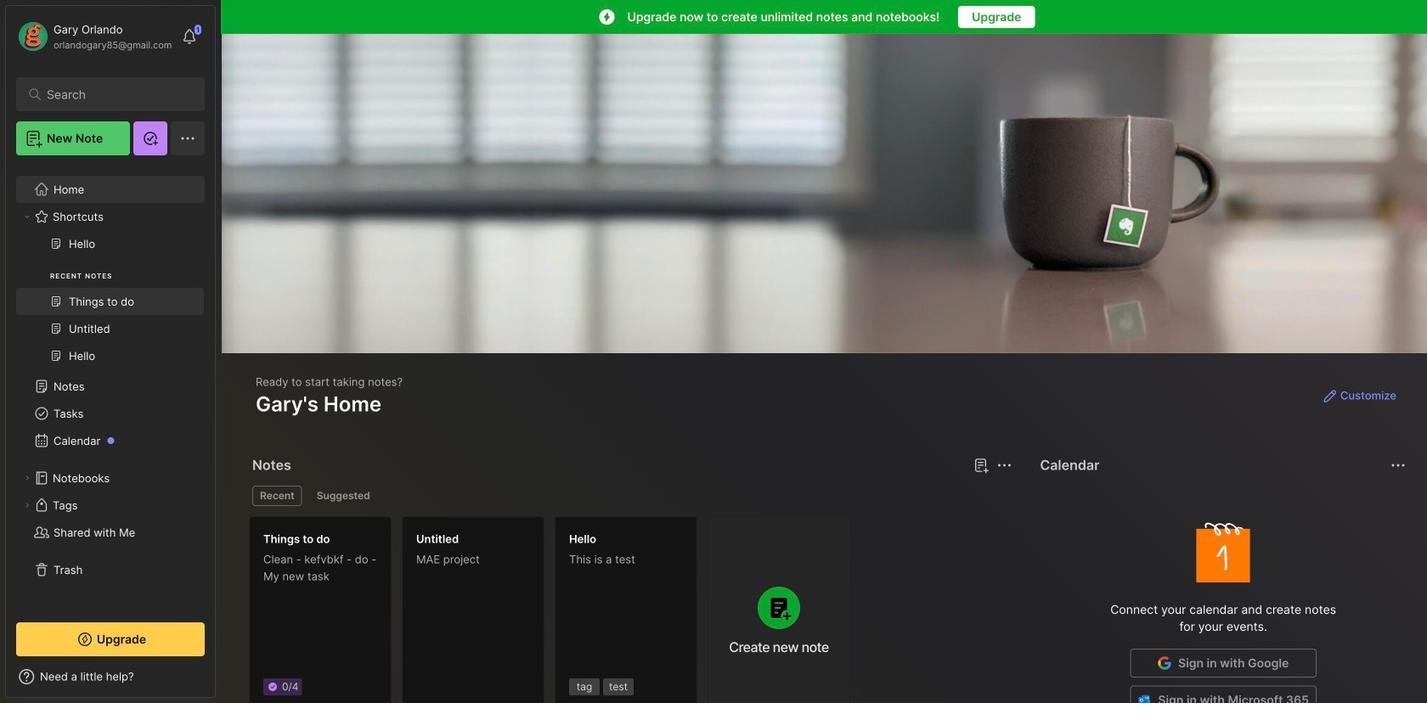 Task type: vqa. For each thing, say whether or not it's contained in the screenshot.
leftmost Tab
yes



Task type: describe. For each thing, give the bounding box(es) containing it.
none search field inside main element
[[47, 84, 182, 105]]

WHAT'S NEW field
[[6, 664, 215, 691]]

1 tab from the left
[[252, 486, 302, 507]]

main element
[[0, 0, 221, 704]]

click to collapse image
[[215, 672, 227, 693]]

tree inside main element
[[6, 166, 215, 608]]

group inside main element
[[16, 230, 204, 380]]

Search text field
[[47, 87, 182, 103]]



Task type: locate. For each thing, give the bounding box(es) containing it.
tree
[[6, 166, 215, 608]]

None search field
[[47, 84, 182, 105]]

1 horizontal spatial tab
[[309, 486, 378, 507]]

0 horizontal spatial tab
[[252, 486, 302, 507]]

expand notebooks image
[[22, 473, 32, 484]]

tab list
[[252, 486, 1010, 507]]

Account field
[[16, 20, 172, 54]]

2 tab from the left
[[309, 486, 378, 507]]

More actions field
[[1387, 454, 1411, 478]]

expand tags image
[[22, 501, 32, 511]]

more actions image
[[1389, 456, 1409, 476]]

group
[[16, 230, 204, 380]]

row group
[[249, 517, 861, 704]]

tab
[[252, 486, 302, 507], [309, 486, 378, 507]]



